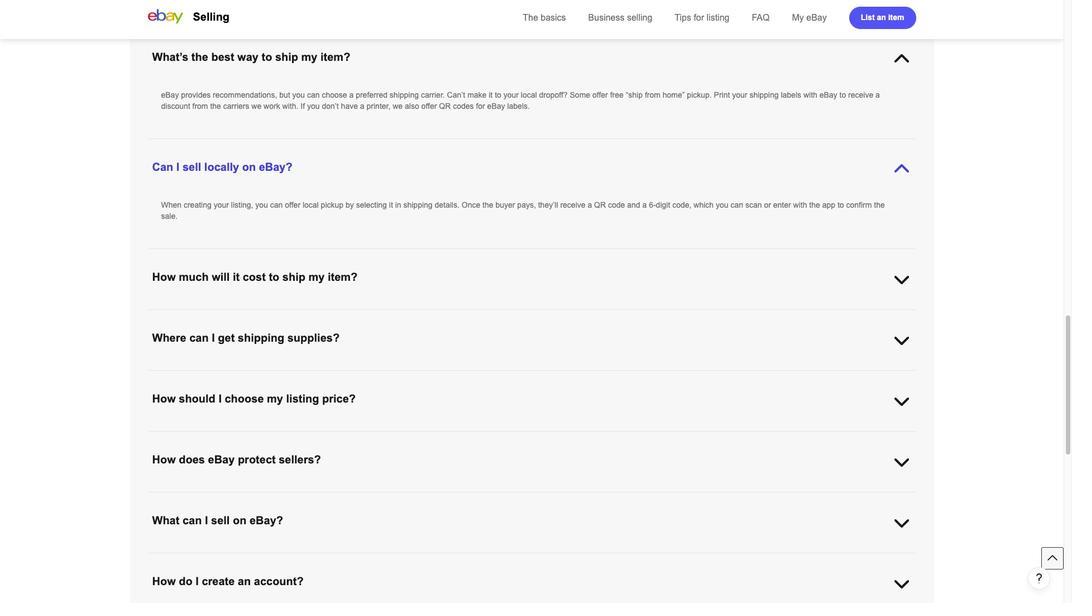 Task type: vqa. For each thing, say whether or not it's contained in the screenshot.
"Screws"
no



Task type: locate. For each thing, give the bounding box(es) containing it.
2 vertical spatial sell
[[211, 514, 230, 527]]

of
[[339, 493, 346, 502]]

item left depend
[[584, 432, 598, 441]]

when left they
[[430, 493, 451, 502]]

price right the items.
[[547, 432, 564, 441]]

0 horizontal spatial qr
[[439, 102, 451, 111]]

more left 'seller'
[[575, 493, 593, 502]]

discount
[[161, 102, 190, 111]]

your left depend
[[566, 432, 581, 441]]

0 vertical spatial offer
[[593, 90, 608, 99]]

where can i get shipping supplies?
[[152, 332, 340, 344]]

to right app
[[838, 201, 844, 209]]

2 horizontal spatial more
[[575, 493, 593, 502]]

ebay? right 'locally'
[[259, 161, 293, 173]]

can right but
[[307, 90, 320, 99]]

offer inside when creating your listing, you can offer local pickup by selecting it in shipping details. once the buyer pays, they'll receive a qr code and a 6-digit code, which you can scan or enter with the app to confirm the sale.
[[285, 201, 301, 209]]

back.
[[532, 493, 550, 502]]

help, opens dialogs image
[[1034, 573, 1045, 584]]

choose up provide
[[225, 393, 264, 405]]

some
[[570, 90, 590, 99]]

have right the don't
[[341, 102, 358, 111]]

scan
[[746, 201, 762, 209]]

1 horizontal spatial when
[[430, 493, 451, 502]]

code,
[[673, 201, 692, 209]]

how do i create an account?
[[152, 575, 304, 588]]

2 vertical spatial more
[[575, 493, 593, 502]]

greatest
[[336, 311, 365, 319]]

should
[[179, 393, 215, 405]]

0 vertical spatial choose
[[322, 90, 347, 99]]

1 vertical spatial more
[[283, 443, 301, 452]]

on
[[242, 161, 256, 173], [408, 432, 416, 441], [644, 432, 652, 441], [233, 514, 247, 527]]

1 horizontal spatial qr
[[594, 201, 606, 209]]

how for how should i choose my listing price?
[[152, 393, 176, 405]]

my up if in the top of the page
[[301, 51, 318, 63]]

ebay? for what can i sell on ebay?
[[250, 514, 283, 527]]

1 vertical spatial have
[[495, 493, 512, 502]]

i down understand
[[205, 514, 208, 527]]

1 vertical spatial an
[[238, 575, 251, 588]]

which
[[694, 201, 714, 209]]

0 vertical spatial about
[[519, 311, 539, 319]]

1 vertical spatial from
[[192, 102, 208, 111]]

receive
[[848, 90, 874, 99], [560, 201, 586, 209]]

learn right you.
[[477, 311, 497, 319]]

0 horizontal spatial receive
[[560, 201, 586, 209]]

how down starting
[[152, 454, 176, 466]]

how right the items.
[[514, 432, 530, 441]]

0 vertical spatial and
[[627, 201, 640, 209]]

1 horizontal spatial listing
[[707, 13, 730, 22]]

price up sellers?
[[278, 432, 295, 441]]

that for protect
[[297, 493, 311, 502]]

0 vertical spatial create
[[259, 443, 281, 452]]

how
[[152, 271, 176, 283], [152, 393, 176, 405], [514, 432, 530, 441], [152, 454, 176, 466], [152, 575, 176, 588]]

1 vertical spatial listing
[[286, 393, 319, 405]]

how left much
[[152, 271, 176, 283]]

with right labels
[[804, 90, 818, 99]]

print
[[714, 90, 730, 99]]

when
[[161, 201, 182, 209], [430, 493, 451, 502]]

local inside when creating your listing, you can offer local pickup by selecting it in shipping details. once the buyer pays, they'll receive a qr code and a 6-digit code, which you can scan or enter with the app to confirm the sale.
[[303, 201, 319, 209]]

1 horizontal spatial offer
[[421, 102, 437, 111]]

0 vertical spatial ebay?
[[259, 161, 293, 173]]

1 vertical spatial it
[[389, 201, 393, 209]]

2 horizontal spatial choose
[[322, 90, 347, 99]]

my up offers
[[309, 271, 325, 283]]

ship up but
[[275, 51, 298, 63]]

local inside ebay provides recommendations, but you can choose a preferred shipping carrier. can't make it to your local dropoff? some offer free "ship from home" pickup. print your shipping labels with ebay to receive a discount from the carriers we work with. if you don't have a printer, we also offer qr codes for ebay labels.
[[521, 90, 537, 99]]

items.
[[491, 432, 512, 441]]

1 horizontal spatial receive
[[848, 90, 874, 99]]

1 vertical spatial sell
[[717, 432, 729, 441]]

choose
[[322, 90, 347, 99], [191, 311, 216, 319], [225, 393, 264, 405]]

it left in
[[389, 201, 393, 209]]

offer left the free
[[593, 90, 608, 99]]

qr down can't
[[439, 102, 451, 111]]

an left account?
[[238, 575, 251, 588]]

0 vertical spatial qr
[[439, 102, 451, 111]]

much
[[179, 271, 209, 283]]

from right "ship
[[645, 90, 661, 99]]

0 horizontal spatial about
[[519, 311, 539, 319]]

we understand that things can happen that are out of your control as a seller. when they do, we have your back. learn more about seller protection .
[[161, 493, 674, 502]]

pickup
[[321, 201, 344, 209]]

to right make
[[495, 90, 501, 99]]

choose right the you
[[191, 311, 216, 319]]

0 horizontal spatial sell
[[183, 161, 201, 173]]

2 horizontal spatial sell
[[717, 432, 729, 441]]

0 horizontal spatial more
[[283, 443, 301, 452]]

1 vertical spatial choose
[[191, 311, 216, 319]]

on left how
[[644, 432, 652, 441]]

most
[[175, 432, 192, 441]]

have inside ebay provides recommendations, but you can choose a preferred shipping carrier. can't make it to your local dropoff? some offer free "ship from home" pickup. print your shipping labels with ebay to receive a discount from the carriers we work with. if you don't have a printer, we also offer qr codes for ebay labels.
[[341, 102, 358, 111]]

that for it
[[286, 311, 300, 319]]

locally
[[204, 161, 239, 173]]

sell right prefer
[[717, 432, 729, 441]]

listing
[[707, 13, 730, 22], [286, 393, 319, 405]]

your inside for most items, we can provide a price recommendation for you based on recently sold, similar items. how you price your item can depend on how you prefer to sell it—auction or buy it now. choose a lower starting price for auctions to create more interest.
[[566, 432, 581, 441]]

it inside ebay provides recommendations, but you can choose a preferred shipping carrier. can't make it to your local dropoff? some offer free "ship from home" pickup. print your shipping labels with ebay to receive a discount from the carriers we work with. if you don't have a printer, we also offer qr codes for ebay labels.
[[489, 90, 493, 99]]

1 vertical spatial about
[[595, 493, 614, 502]]

1 horizontal spatial an
[[877, 13, 886, 22]]

labels.
[[507, 102, 530, 111]]

more inside for most items, we can provide a price recommendation for you based on recently sold, similar items. how you price your item can depend on how you prefer to sell it—auction or buy it now. choose a lower starting price for auctions to create more interest.
[[283, 443, 301, 452]]

what's the best way to ship my item?
[[152, 51, 350, 63]]

ebay? down happen
[[250, 514, 283, 527]]

item inside list an item "link"
[[888, 13, 905, 22]]

2 vertical spatial choose
[[225, 393, 264, 405]]

1 horizontal spatial have
[[495, 493, 512, 502]]

with
[[804, 90, 818, 99], [793, 201, 807, 209]]

0 horizontal spatial from
[[192, 102, 208, 111]]

0 vertical spatial more
[[499, 311, 517, 319]]

also
[[405, 102, 419, 111]]

i right should
[[219, 393, 222, 405]]

ebay up discount at the left of the page
[[161, 90, 179, 99]]

1 horizontal spatial about
[[595, 493, 614, 502]]

when up sale.
[[161, 201, 182, 209]]

0 vertical spatial an
[[877, 13, 886, 22]]

1 vertical spatial with
[[793, 201, 807, 209]]

ebay?
[[259, 161, 293, 173], [250, 514, 283, 527]]

do,
[[470, 493, 481, 502]]

0 vertical spatial .
[[570, 311, 572, 319]]

for left you.
[[449, 311, 458, 319]]

0 horizontal spatial have
[[341, 102, 358, 111]]

or right scan
[[764, 201, 771, 209]]

how left do
[[152, 575, 176, 588]]

0 horizontal spatial learn
[[477, 311, 497, 319]]

the basics link
[[523, 13, 566, 22]]

receive inside ebay provides recommendations, but you can choose a preferred shipping carrier. can't make it to your local dropoff? some offer free "ship from home" pickup. print your shipping labels with ebay to receive a discount from the carriers we work with. if you don't have a printer, we also offer qr codes for ebay labels.
[[848, 90, 874, 99]]

0 vertical spatial local
[[521, 90, 537, 99]]

1 horizontal spatial more
[[499, 311, 517, 319]]

1 horizontal spatial create
[[259, 443, 281, 452]]

i for get
[[212, 332, 215, 344]]

0 horizontal spatial and
[[388, 311, 401, 319]]

1 horizontal spatial local
[[521, 90, 537, 99]]

my up provide
[[267, 393, 283, 405]]

0 horizontal spatial create
[[202, 575, 235, 588]]

how left should
[[152, 393, 176, 405]]

have
[[341, 102, 358, 111], [495, 493, 512, 502]]

qr inside when creating your listing, you can offer local pickup by selecting it in shipping details. once the buyer pays, they'll receive a qr code and a 6-digit code, which you can scan or enter with the app to confirm the sale.
[[594, 201, 606, 209]]

you right how
[[671, 432, 684, 441]]

1 vertical spatial receive
[[560, 201, 586, 209]]

it right make
[[489, 90, 493, 99]]

what can i sell on ebay?
[[152, 514, 283, 527]]

2 horizontal spatial offer
[[593, 90, 608, 99]]

recently
[[418, 432, 446, 441]]

1 horizontal spatial learn
[[553, 493, 573, 502]]

0 vertical spatial item
[[888, 13, 905, 22]]

code
[[608, 201, 625, 209]]

how for how do i create an account?
[[152, 575, 176, 588]]

to inside when creating your listing, you can offer local pickup by selecting it in shipping details. once the buyer pays, they'll receive a qr code and a 6-digit code, which you can scan or enter with the app to confirm the sale.
[[838, 201, 844, 209]]

ship right cost
[[283, 271, 305, 283]]

your left listing,
[[214, 201, 229, 209]]

what
[[152, 514, 180, 527]]

listing left price?
[[286, 393, 319, 405]]

more up sellers?
[[283, 443, 301, 452]]

1 horizontal spatial and
[[627, 201, 640, 209]]

recommendation
[[298, 432, 356, 441]]

my
[[792, 13, 804, 22]]

carriers
[[223, 102, 249, 111]]

by
[[346, 201, 354, 209]]

1 vertical spatial qr
[[594, 201, 606, 209]]

once
[[462, 201, 480, 209]]

sell down understand
[[211, 514, 230, 527]]

ebay down auctions
[[208, 454, 235, 466]]

item? up the don't
[[321, 51, 350, 63]]

0 vertical spatial it
[[489, 90, 493, 99]]

1 horizontal spatial from
[[645, 90, 661, 99]]

faq
[[752, 13, 770, 22]]

1 vertical spatial item?
[[328, 271, 358, 283]]

how should i choose my listing price?
[[152, 393, 356, 405]]

2 horizontal spatial price
[[547, 432, 564, 441]]

0 vertical spatial or
[[764, 201, 771, 209]]

we left also
[[393, 102, 403, 111]]

1 vertical spatial or
[[771, 432, 778, 441]]

to right labels
[[840, 90, 846, 99]]

1 vertical spatial local
[[303, 201, 319, 209]]

0 horizontal spatial price
[[189, 443, 206, 452]]

0 horizontal spatial item
[[584, 432, 598, 441]]

i left get
[[212, 332, 215, 344]]

learn more about shipping link
[[477, 311, 570, 319]]

it inside when creating your listing, you can offer local pickup by selecting it in shipping details. once the buyer pays, they'll receive a qr code and a 6-digit code, which you can scan or enter with the app to confirm the sale.
[[389, 201, 393, 209]]

do
[[179, 575, 193, 588]]

can left depend
[[600, 432, 613, 441]]

qr left code
[[594, 201, 606, 209]]

sell right can
[[183, 161, 201, 173]]

0 vertical spatial with
[[804, 90, 818, 99]]

create down provide
[[259, 443, 281, 452]]

it right will
[[233, 271, 240, 283]]

to
[[262, 51, 272, 63], [495, 90, 501, 99], [840, 90, 846, 99], [838, 201, 844, 209], [269, 271, 279, 283], [708, 432, 715, 441], [251, 443, 257, 452]]

list an item
[[861, 13, 905, 22]]

i for choose
[[219, 393, 222, 405]]

0 vertical spatial sell
[[183, 161, 201, 173]]

create
[[259, 443, 281, 452], [202, 575, 235, 588]]

business selling link
[[588, 13, 653, 22]]

business selling
[[588, 13, 653, 22]]

1 horizontal spatial choose
[[225, 393, 264, 405]]

1 vertical spatial offer
[[421, 102, 437, 111]]

ebay left "labels."
[[487, 102, 505, 111]]

and right code
[[627, 201, 640, 209]]

ebay provides recommendations, but you can choose a preferred shipping carrier. can't make it to your local dropoff? some offer free "ship from home" pickup. print your shipping labels with ebay to receive a discount from the carriers we work with. if you don't have a printer, we also offer qr codes for ebay labels.
[[161, 90, 880, 111]]

or left buy
[[771, 432, 778, 441]]

0 horizontal spatial when
[[161, 201, 182, 209]]

the
[[191, 51, 208, 63], [210, 102, 221, 111], [483, 201, 494, 209], [809, 201, 820, 209], [874, 201, 885, 209], [219, 311, 230, 319], [323, 311, 334, 319]]

learn right the back.
[[553, 493, 573, 502]]

price?
[[322, 393, 356, 405]]

1 vertical spatial item
[[584, 432, 598, 441]]

price up does
[[189, 443, 206, 452]]

i
[[176, 161, 180, 173], [212, 332, 215, 344], [219, 393, 222, 405], [205, 514, 208, 527], [196, 575, 199, 588]]

or inside when creating your listing, you can offer local pickup by selecting it in shipping details. once the buyer pays, they'll receive a qr code and a 6-digit code, which you can scan or enter with the app to confirm the sale.
[[764, 201, 771, 209]]

2 horizontal spatial it
[[489, 90, 493, 99]]

local up "labels."
[[521, 90, 537, 99]]

and right value
[[388, 311, 401, 319]]

on right based
[[408, 432, 416, 441]]

ship
[[275, 51, 298, 63], [283, 271, 305, 283]]

faq link
[[752, 13, 770, 22]]

0 vertical spatial when
[[161, 201, 182, 209]]

1 horizontal spatial item
[[888, 13, 905, 22]]

we
[[252, 102, 262, 111], [393, 102, 403, 111], [217, 432, 227, 441], [483, 493, 493, 502]]

"ship
[[626, 90, 643, 99]]

for down make
[[476, 102, 485, 111]]

listing right tips
[[707, 13, 730, 22]]

item?
[[321, 51, 350, 63], [328, 271, 358, 283]]

with inside ebay provides recommendations, but you can choose a preferred shipping carrier. can't make it to your local dropoff? some offer free "ship from home" pickup. print your shipping labels with ebay to receive a discount from the carriers we work with. if you don't have a printer, we also offer qr codes for ebay labels.
[[804, 90, 818, 99]]

0 vertical spatial have
[[341, 102, 358, 111]]

0 horizontal spatial listing
[[286, 393, 319, 405]]

0 horizontal spatial .
[[570, 311, 572, 319]]

1 horizontal spatial it
[[389, 201, 393, 209]]

auctions
[[219, 443, 248, 452]]

2 vertical spatial offer
[[285, 201, 301, 209]]

that left are
[[297, 493, 311, 502]]

1 vertical spatial create
[[202, 575, 235, 588]]

create right do
[[202, 575, 235, 588]]

price
[[278, 432, 295, 441], [547, 432, 564, 441], [189, 443, 206, 452]]

can up auctions
[[229, 432, 242, 441]]

1 vertical spatial learn
[[553, 493, 573, 502]]

0 horizontal spatial it
[[233, 271, 240, 283]]

can left scan
[[731, 201, 743, 209]]

2 vertical spatial my
[[267, 393, 283, 405]]

choose inside ebay provides recommendations, but you can choose a preferred shipping carrier. can't make it to your local dropoff? some offer free "ship from home" pickup. print your shipping labels with ebay to receive a discount from the carriers we work with. if you don't have a printer, we also offer qr codes for ebay labels.
[[322, 90, 347, 99]]

0 horizontal spatial local
[[303, 201, 319, 209]]

item right list
[[888, 13, 905, 22]]

1 horizontal spatial .
[[672, 493, 674, 502]]

we
[[161, 493, 173, 502]]

qr
[[439, 102, 451, 111], [594, 201, 606, 209]]

1 vertical spatial ebay?
[[250, 514, 283, 527]]

your right of
[[348, 493, 363, 502]]

for right tips
[[694, 13, 704, 22]]

how
[[654, 432, 669, 441]]

i right do
[[196, 575, 199, 588]]

0 horizontal spatial offer
[[285, 201, 301, 209]]



Task type: describe. For each thing, give the bounding box(es) containing it.
2 vertical spatial it
[[233, 271, 240, 283]]

if
[[301, 102, 305, 111]]

we right the do,
[[483, 493, 493, 502]]

and inside when creating your listing, you can offer local pickup by selecting it in shipping details. once the buyer pays, they'll receive a qr code and a 6-digit code, which you can scan or enter with the app to confirm the sale.
[[627, 201, 640, 209]]

to right cost
[[269, 271, 279, 283]]

an inside list an item "link"
[[877, 13, 886, 22]]

the left best
[[191, 51, 208, 63]]

labels
[[781, 90, 802, 99]]

your left the back.
[[514, 493, 530, 502]]

based
[[384, 432, 405, 441]]

provides
[[181, 90, 211, 99]]

i for create
[[196, 575, 199, 588]]

confirm
[[846, 201, 872, 209]]

ebay right the my
[[807, 13, 827, 22]]

you right the items.
[[532, 432, 545, 441]]

1 vertical spatial when
[[430, 493, 451, 502]]

make
[[468, 90, 487, 99]]

offers
[[302, 311, 321, 319]]

i right can
[[176, 161, 180, 173]]

items,
[[194, 432, 215, 441]]

0 horizontal spatial choose
[[191, 311, 216, 319]]

with.
[[282, 102, 298, 111]]

tips for listing
[[675, 13, 730, 22]]

on down things
[[233, 514, 247, 527]]

similar
[[467, 432, 489, 441]]

business
[[588, 13, 625, 22]]

qr inside ebay provides recommendations, but you can choose a preferred shipping carrier. can't make it to your local dropoff? some offer free "ship from home" pickup. print your shipping labels with ebay to receive a discount from the carriers we work with. if you don't have a printer, we also offer qr codes for ebay labels.
[[439, 102, 451, 111]]

supplies?
[[287, 332, 340, 344]]

it
[[796, 432, 800, 441]]

list
[[861, 13, 875, 22]]

listing,
[[231, 201, 253, 209]]

how much will it cost to ship my item?
[[152, 271, 358, 283]]

buy
[[780, 432, 793, 441]]

the right "once"
[[483, 201, 494, 209]]

the inside ebay provides recommendations, but you can choose a preferred shipping carrier. can't make it to your local dropoff? some offer free "ship from home" pickup. print your shipping labels with ebay to receive a discount from the carriers we work with. if you don't have a printer, we also offer qr codes for ebay labels.
[[210, 102, 221, 111]]

0 vertical spatial my
[[301, 51, 318, 63]]

you right which
[[716, 201, 729, 209]]

ebay? for can i sell locally on ebay?
[[259, 161, 293, 173]]

they
[[453, 493, 468, 502]]

you right listing,
[[255, 201, 268, 209]]

you up if in the top of the page
[[292, 90, 305, 99]]

what's
[[152, 51, 188, 63]]

your inside when creating your listing, you can offer local pickup by selecting it in shipping details. once the buyer pays, they'll receive a qr code and a 6-digit code, which you can scan or enter with the app to confirm the sale.
[[214, 201, 229, 209]]

seller
[[617, 493, 635, 502]]

1 horizontal spatial sell
[[211, 514, 230, 527]]

the left app
[[809, 201, 820, 209]]

lower
[[857, 432, 876, 441]]

1 vertical spatial ship
[[283, 271, 305, 283]]

now.
[[802, 432, 820, 441]]

the basics
[[523, 13, 566, 22]]

way
[[237, 51, 259, 63]]

the
[[523, 13, 538, 22]]

on right 'locally'
[[242, 161, 256, 173]]

convenience
[[403, 311, 447, 319]]

can right things
[[254, 493, 267, 502]]

depend
[[615, 432, 641, 441]]

0 vertical spatial learn
[[477, 311, 497, 319]]

tips
[[675, 13, 691, 22]]

can right the you
[[176, 311, 189, 319]]

it—auction
[[731, 432, 769, 441]]

how for how does ebay protect sellers?
[[152, 454, 176, 466]]

can
[[152, 161, 173, 173]]

sold,
[[448, 432, 465, 441]]

are
[[313, 493, 324, 502]]

how for how much will it cost to ship my item?
[[152, 271, 176, 283]]

the right offers
[[323, 311, 334, 319]]

selling
[[193, 11, 230, 23]]

for inside ebay provides recommendations, but you can choose a preferred shipping carrier. can't make it to your local dropoff? some offer free "ship from home" pickup. print your shipping labels with ebay to receive a discount from the carriers we work with. if you don't have a printer, we also offer qr codes for ebay labels.
[[476, 102, 485, 111]]

work
[[264, 102, 280, 111]]

your up "labels."
[[504, 90, 519, 99]]

can inside ebay provides recommendations, but you can choose a preferred shipping carrier. can't make it to your local dropoff? some offer free "ship from home" pickup. print your shipping labels with ebay to receive a discount from the carriers we work with. if you don't have a printer, we also offer qr codes for ebay labels.
[[307, 90, 320, 99]]

provide
[[244, 432, 270, 441]]

how inside for most items, we can provide a price recommendation for you based on recently sold, similar items. how you price your item can depend on how you prefer to sell it—auction or buy it now. choose a lower starting price for auctions to create more interest.
[[514, 432, 530, 441]]

0 vertical spatial listing
[[707, 13, 730, 22]]

shipping inside when creating your listing, you can offer local pickup by selecting it in shipping details. once the buyer pays, they'll receive a qr code and a 6-digit code, which you can scan or enter with the app to confirm the sale.
[[404, 201, 433, 209]]

happen
[[269, 493, 295, 502]]

item inside for most items, we can provide a price recommendation for you based on recently sold, similar items. how you price your item can depend on how you prefer to sell it—auction or buy it now. choose a lower starting price for auctions to create more interest.
[[584, 432, 598, 441]]

1 vertical spatial and
[[388, 311, 401, 319]]

the right confirm
[[874, 201, 885, 209]]

recommendations,
[[213, 90, 277, 99]]

codes
[[453, 102, 474, 111]]

when creating your listing, you can offer local pickup by selecting it in shipping details. once the buyer pays, they'll receive a qr code and a 6-digit code, which you can scan or enter with the app to confirm the sale.
[[161, 201, 885, 221]]

how does ebay protect sellers?
[[152, 454, 321, 466]]

ebay right labels
[[820, 90, 838, 99]]

we inside for most items, we can provide a price recommendation for you based on recently sold, similar items. how you price your item can depend on how you prefer to sell it—auction or buy it now. choose a lower starting price for auctions to create more interest.
[[217, 432, 227, 441]]

can down understand
[[183, 514, 202, 527]]

that left things
[[216, 493, 229, 502]]

protection
[[637, 493, 672, 502]]

where
[[152, 332, 186, 344]]

cost
[[243, 271, 266, 283]]

starting
[[161, 443, 187, 452]]

the up get
[[219, 311, 230, 319]]

buyer
[[496, 201, 515, 209]]

sell inside for most items, we can provide a price recommendation for you based on recently sold, similar items. how you price your item can depend on how you prefer to sell it—auction or buy it now. choose a lower starting price for auctions to create more interest.
[[717, 432, 729, 441]]

account?
[[254, 575, 304, 588]]

6-
[[649, 201, 656, 209]]

does
[[179, 454, 205, 466]]

i for sell
[[205, 514, 208, 527]]

your right print at the top right
[[732, 90, 748, 99]]

list an item link
[[849, 7, 916, 29]]

with inside when creating your listing, you can offer local pickup by selecting it in shipping details. once the buyer pays, they'll receive a qr code and a 6-digit code, which you can scan or enter with the app to confirm the sale.
[[793, 201, 807, 209]]

for down items,
[[208, 443, 217, 452]]

for left based
[[358, 432, 367, 441]]

don't
[[322, 102, 339, 111]]

can i sell locally on ebay?
[[152, 161, 293, 173]]

0 vertical spatial item?
[[321, 51, 350, 63]]

to down provide
[[251, 443, 257, 452]]

can left get
[[189, 332, 209, 344]]

my ebay link
[[792, 13, 827, 22]]

1 vertical spatial .
[[672, 493, 674, 502]]

basics
[[541, 13, 566, 22]]

value
[[367, 311, 385, 319]]

you can choose the shipping option that offers the greatest value and convenience for you. learn more about shipping .
[[161, 311, 572, 319]]

you left based
[[369, 432, 382, 441]]

app
[[823, 201, 836, 209]]

can right listing,
[[270, 201, 283, 209]]

pays,
[[517, 201, 536, 209]]

enter
[[773, 201, 791, 209]]

you right if in the top of the page
[[307, 102, 320, 111]]

digit
[[656, 201, 670, 209]]

things
[[231, 493, 252, 502]]

can't
[[447, 90, 465, 99]]

seller.
[[408, 493, 428, 502]]

create inside for most items, we can provide a price recommendation for you based on recently sold, similar items. how you price your item can depend on how you prefer to sell it—auction or buy it now. choose a lower starting price for auctions to create more interest.
[[259, 443, 281, 452]]

choose
[[822, 432, 849, 441]]

carrier.
[[421, 90, 445, 99]]

0 horizontal spatial an
[[238, 575, 251, 588]]

they'll
[[538, 201, 558, 209]]

you
[[161, 311, 174, 319]]

prefer
[[686, 432, 706, 441]]

1 vertical spatial my
[[309, 271, 325, 283]]

you.
[[460, 311, 475, 319]]

receive inside when creating your listing, you can offer local pickup by selecting it in shipping details. once the buyer pays, they'll receive a qr code and a 6-digit code, which you can scan or enter with the app to confirm the sale.
[[560, 201, 586, 209]]

preferred
[[356, 90, 388, 99]]

for most items, we can provide a price recommendation for you based on recently sold, similar items. how you price your item can depend on how you prefer to sell it—auction or buy it now. choose a lower starting price for auctions to create more interest.
[[161, 432, 876, 452]]

to right prefer
[[708, 432, 715, 441]]

we left work
[[252, 102, 262, 111]]

dropoff?
[[539, 90, 568, 99]]

tips for listing link
[[675, 13, 730, 22]]

or inside for most items, we can provide a price recommendation for you based on recently sold, similar items. how you price your item can depend on how you prefer to sell it—auction or buy it now. choose a lower starting price for auctions to create more interest.
[[771, 432, 778, 441]]

to right way
[[262, 51, 272, 63]]

sale.
[[161, 212, 178, 221]]

1 horizontal spatial price
[[278, 432, 295, 441]]

when inside when creating your listing, you can offer local pickup by selecting it in shipping details. once the buyer pays, they'll receive a qr code and a 6-digit code, which you can scan or enter with the app to confirm the sale.
[[161, 201, 182, 209]]

learn more about seller protection link
[[553, 493, 672, 502]]

0 vertical spatial ship
[[275, 51, 298, 63]]

control
[[365, 493, 389, 502]]



